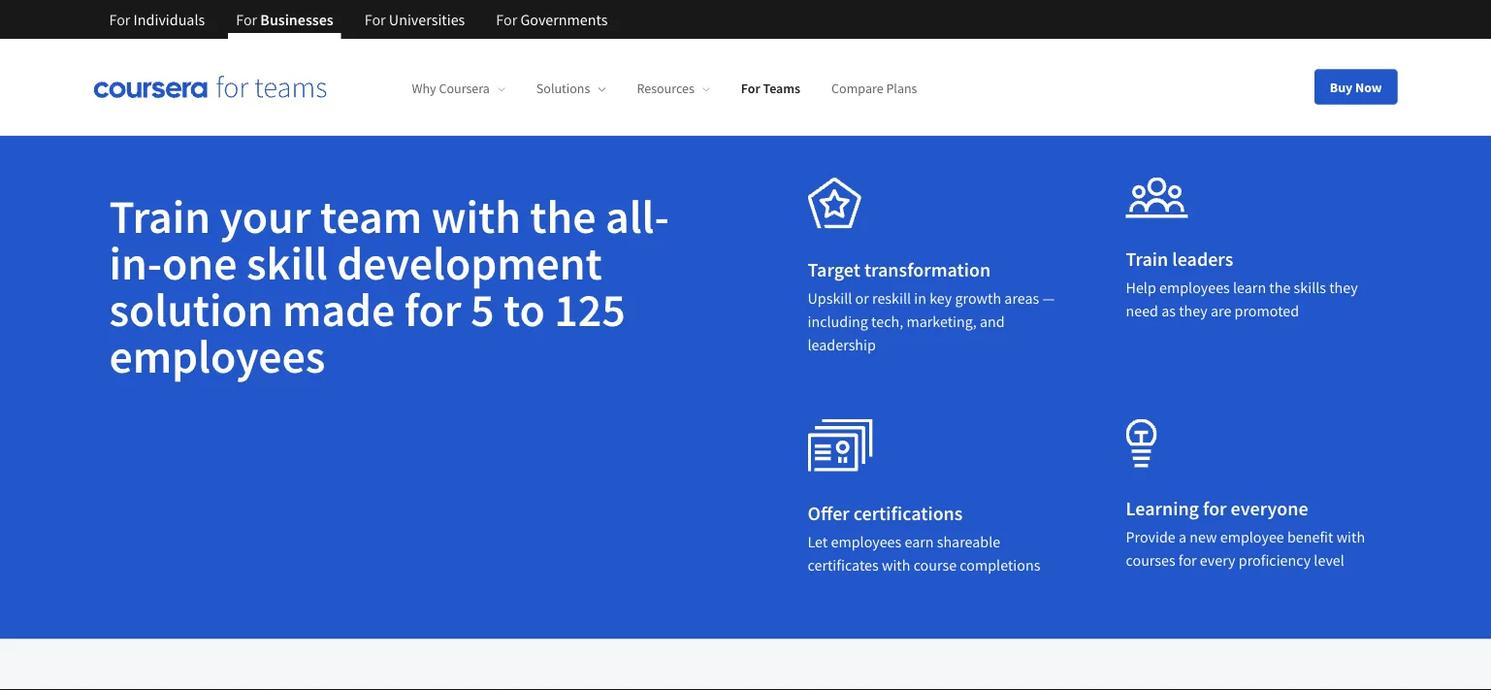 Task type: describe. For each thing, give the bounding box(es) containing it.
why
[[412, 80, 436, 97]]

for governments
[[496, 10, 608, 29]]

buy now button
[[1315, 69, 1398, 104]]

shareable
[[937, 532, 1001, 552]]

now
[[1356, 78, 1383, 96]]

transformation
[[865, 257, 991, 282]]

reskill
[[873, 289, 912, 308]]

employees inside train your team with the all- in-one skill development solution made for 5 to 125 employees
[[109, 327, 326, 385]]

teams
[[763, 80, 801, 97]]

upskill
[[808, 289, 853, 308]]

plans
[[887, 80, 918, 97]]

with inside train your team with the all- in-one skill development solution made for 5 to 125 employees
[[432, 187, 521, 245]]

resources link
[[637, 80, 710, 97]]

for left teams
[[741, 80, 761, 97]]

solutions
[[537, 80, 591, 97]]

one
[[162, 234, 237, 292]]

promoted
[[1235, 301, 1300, 321]]

employees for train
[[1160, 278, 1231, 298]]

why coursera
[[412, 80, 490, 97]]

banner navigation
[[94, 0, 624, 39]]

your
[[220, 187, 311, 245]]

train your team with the all- in-one skill development solution made for 5 to 125 employees
[[109, 187, 670, 385]]

let
[[808, 532, 828, 552]]

help
[[1126, 278, 1157, 298]]

skills
[[1294, 278, 1327, 298]]

key
[[930, 289, 952, 308]]

need
[[1126, 301, 1159, 321]]

businesses
[[260, 10, 334, 29]]

courses
[[1126, 551, 1176, 570]]

buy now
[[1331, 78, 1383, 96]]

lightbulb icon image
[[1126, 419, 1157, 467]]

learning for everyone provide a new employee benefit with courses for every proficiency level
[[1126, 496, 1366, 570]]

course
[[914, 556, 957, 575]]

2 vertical spatial for
[[1179, 551, 1197, 570]]

in-demand skills image
[[808, 177, 862, 229]]

train for train leaders help employees learn the skills they need as they are promoted
[[1126, 247, 1169, 271]]

for businesses
[[236, 10, 334, 29]]

for teams link
[[741, 80, 801, 97]]

level
[[1315, 551, 1345, 570]]

solution
[[109, 280, 273, 338]]

governments
[[521, 10, 608, 29]]

to
[[504, 280, 545, 338]]

growth
[[956, 289, 1002, 308]]

in
[[915, 289, 927, 308]]

leaders
[[1173, 247, 1234, 271]]

why coursera link
[[412, 80, 506, 97]]

for for universities
[[365, 10, 386, 29]]

for for governments
[[496, 10, 518, 29]]

world-class content image
[[808, 419, 874, 472]]

certificates
[[808, 556, 879, 575]]

all-
[[606, 187, 670, 245]]

leadership
[[808, 335, 876, 355]]



Task type: locate. For each thing, give the bounding box(es) containing it.
or
[[856, 289, 870, 308]]

the left "all-"
[[530, 187, 596, 245]]

1 horizontal spatial employees
[[831, 532, 902, 552]]

every
[[1200, 551, 1236, 570]]

the up the promoted
[[1270, 278, 1291, 298]]

for
[[405, 280, 462, 338], [1204, 496, 1227, 520], [1179, 551, 1197, 570]]

for inside train your team with the all- in-one skill development solution made for 5 to 125 employees
[[405, 280, 462, 338]]

1 horizontal spatial with
[[882, 556, 911, 575]]

for teams
[[741, 80, 801, 97]]

compare plans
[[832, 80, 918, 97]]

for
[[109, 10, 130, 29], [236, 10, 257, 29], [365, 10, 386, 29], [496, 10, 518, 29], [741, 80, 761, 97]]

train
[[109, 187, 211, 245], [1126, 247, 1169, 271]]

1 vertical spatial they
[[1179, 301, 1208, 321]]

with up 5
[[432, 187, 521, 245]]

coursera
[[439, 80, 490, 97]]

development
[[337, 234, 603, 292]]

for left governments
[[496, 10, 518, 29]]

for left businesses
[[236, 10, 257, 29]]

with up level at the bottom right of the page
[[1337, 528, 1366, 547]]

proficiency
[[1239, 551, 1311, 570]]

0 vertical spatial they
[[1330, 278, 1359, 298]]

5
[[471, 280, 495, 338]]

train for train your team with the all- in-one skill development solution made for 5 to 125 employees
[[109, 187, 211, 245]]

areas
[[1005, 289, 1040, 308]]

1 vertical spatial the
[[1270, 278, 1291, 298]]

2 vertical spatial with
[[882, 556, 911, 575]]

0 vertical spatial with
[[432, 187, 521, 245]]

1 vertical spatial with
[[1337, 528, 1366, 547]]

2 horizontal spatial for
[[1204, 496, 1227, 520]]

learning
[[1126, 496, 1200, 520]]

skill
[[246, 234, 328, 292]]

1 horizontal spatial train
[[1126, 247, 1169, 271]]

solutions link
[[537, 80, 606, 97]]

benefit
[[1288, 528, 1334, 547]]

target
[[808, 257, 861, 282]]

target transformation upskill or reskill in key growth areas — including tech, marketing, and leadership
[[808, 257, 1055, 355]]

individuals
[[134, 10, 205, 29]]

1 horizontal spatial for
[[1179, 551, 1197, 570]]

employees
[[1160, 278, 1231, 298], [109, 327, 326, 385], [831, 532, 902, 552]]

2 horizontal spatial with
[[1337, 528, 1366, 547]]

for individuals
[[109, 10, 205, 29]]

with inside learning for everyone provide a new employee benefit with courses for every proficiency level
[[1337, 528, 1366, 547]]

0 horizontal spatial with
[[432, 187, 521, 245]]

0 horizontal spatial employees
[[109, 327, 326, 385]]

0 horizontal spatial they
[[1179, 301, 1208, 321]]

team icon image
[[1126, 177, 1189, 218]]

2 horizontal spatial employees
[[1160, 278, 1231, 298]]

with down earn
[[882, 556, 911, 575]]

coursera for teams image
[[94, 76, 327, 98]]

including
[[808, 312, 869, 332]]

2 vertical spatial employees
[[831, 532, 902, 552]]

are
[[1211, 301, 1232, 321]]

employees down one
[[109, 327, 326, 385]]

the inside train your team with the all- in-one skill development solution made for 5 to 125 employees
[[530, 187, 596, 245]]

learn
[[1234, 278, 1267, 298]]

employees for offer
[[831, 532, 902, 552]]

1 vertical spatial train
[[1126, 247, 1169, 271]]

offer certifications let employees earn shareable certificates with course completions
[[808, 501, 1041, 575]]

employees up certificates
[[831, 532, 902, 552]]

everyone
[[1231, 496, 1309, 520]]

they
[[1330, 278, 1359, 298], [1179, 301, 1208, 321]]

resources
[[637, 80, 695, 97]]

with
[[432, 187, 521, 245], [1337, 528, 1366, 547], [882, 556, 911, 575]]

employees inside offer certifications let employees earn shareable certificates with course completions
[[831, 532, 902, 552]]

for for individuals
[[109, 10, 130, 29]]

—
[[1043, 289, 1055, 308]]

for universities
[[365, 10, 465, 29]]

buy
[[1331, 78, 1353, 96]]

0 horizontal spatial for
[[405, 280, 462, 338]]

0 horizontal spatial the
[[530, 187, 596, 245]]

for up new
[[1204, 496, 1227, 520]]

train inside train leaders help employees learn the skills they need as they are promoted
[[1126, 247, 1169, 271]]

0 vertical spatial train
[[109, 187, 211, 245]]

0 vertical spatial employees
[[1160, 278, 1231, 298]]

1 vertical spatial employees
[[109, 327, 326, 385]]

completions
[[960, 556, 1041, 575]]

they right as at the top of page
[[1179, 301, 1208, 321]]

1 vertical spatial for
[[1204, 496, 1227, 520]]

offer
[[808, 501, 850, 525]]

they right skills
[[1330, 278, 1359, 298]]

new
[[1190, 528, 1218, 547]]

team
[[320, 187, 422, 245]]

and
[[980, 312, 1005, 332]]

in-
[[109, 234, 162, 292]]

compare plans link
[[832, 80, 918, 97]]

for left universities at the top of page
[[365, 10, 386, 29]]

125
[[554, 280, 626, 338]]

a
[[1179, 528, 1187, 547]]

0 vertical spatial the
[[530, 187, 596, 245]]

employee
[[1221, 528, 1285, 547]]

1 horizontal spatial they
[[1330, 278, 1359, 298]]

marketing,
[[907, 312, 977, 332]]

employees inside train leaders help employees learn the skills they need as they are promoted
[[1160, 278, 1231, 298]]

employees down leaders
[[1160, 278, 1231, 298]]

0 horizontal spatial train
[[109, 187, 211, 245]]

1 horizontal spatial the
[[1270, 278, 1291, 298]]

train leaders help employees learn the skills they need as they are promoted
[[1126, 247, 1359, 321]]

as
[[1162, 301, 1176, 321]]

provide
[[1126, 528, 1176, 547]]

made
[[283, 280, 395, 338]]

compare
[[832, 80, 884, 97]]

the inside train leaders help employees learn the skills they need as they are promoted
[[1270, 278, 1291, 298]]

for for businesses
[[236, 10, 257, 29]]

for left the individuals on the top left of page
[[109, 10, 130, 29]]

for left 5
[[405, 280, 462, 338]]

the
[[530, 187, 596, 245], [1270, 278, 1291, 298]]

tech,
[[872, 312, 904, 332]]

universities
[[389, 10, 465, 29]]

for down a
[[1179, 551, 1197, 570]]

certifications
[[854, 501, 963, 525]]

train inside train your team with the all- in-one skill development solution made for 5 to 125 employees
[[109, 187, 211, 245]]

earn
[[905, 532, 934, 552]]

0 vertical spatial for
[[405, 280, 462, 338]]

with inside offer certifications let employees earn shareable certificates with course completions
[[882, 556, 911, 575]]



Task type: vqa. For each thing, say whether or not it's contained in the screenshot.
Why Coursera
yes



